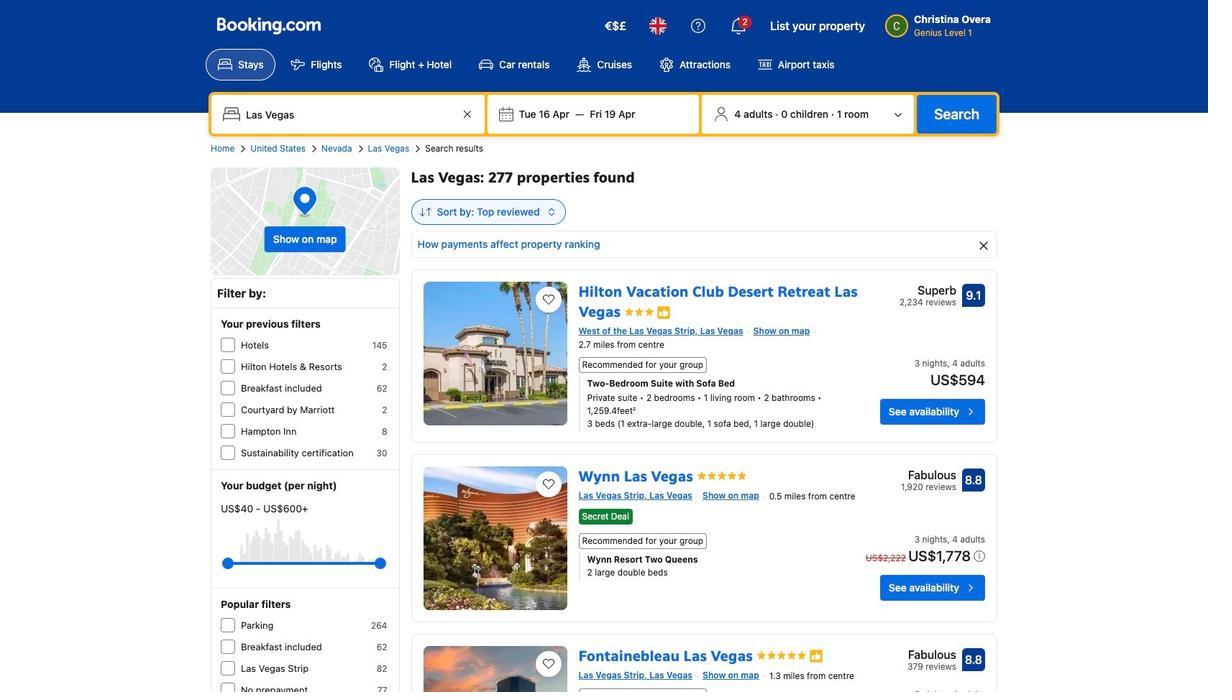 Task type: vqa. For each thing, say whether or not it's contained in the screenshot.
Where are you going? field
yes



Task type: locate. For each thing, give the bounding box(es) containing it.
this property is part of our preferred partner programme. it is committed to providing commendable service and good value. it will pay us a higher commission if you make a booking. image
[[657, 305, 671, 320], [809, 650, 823, 664], [809, 650, 823, 664]]

search results updated. las vegas: 277 properties found. element
[[411, 168, 998, 188]]

your account menu christina overa genius level 1 element
[[885, 12, 991, 40]]

group
[[228, 552, 380, 575]]

wynn las vegas image
[[423, 467, 567, 611]]

Where are you going? field
[[240, 101, 459, 127]]



Task type: describe. For each thing, give the bounding box(es) containing it.
booking.com image
[[217, 17, 321, 35]]

this property is part of our preferred partner programme. it is committed to providing commendable service and good value. it will pay us a higher commission if you make a booking. image
[[657, 305, 671, 320]]

hilton vacation club desert retreat las vegas image
[[423, 282, 567, 426]]



